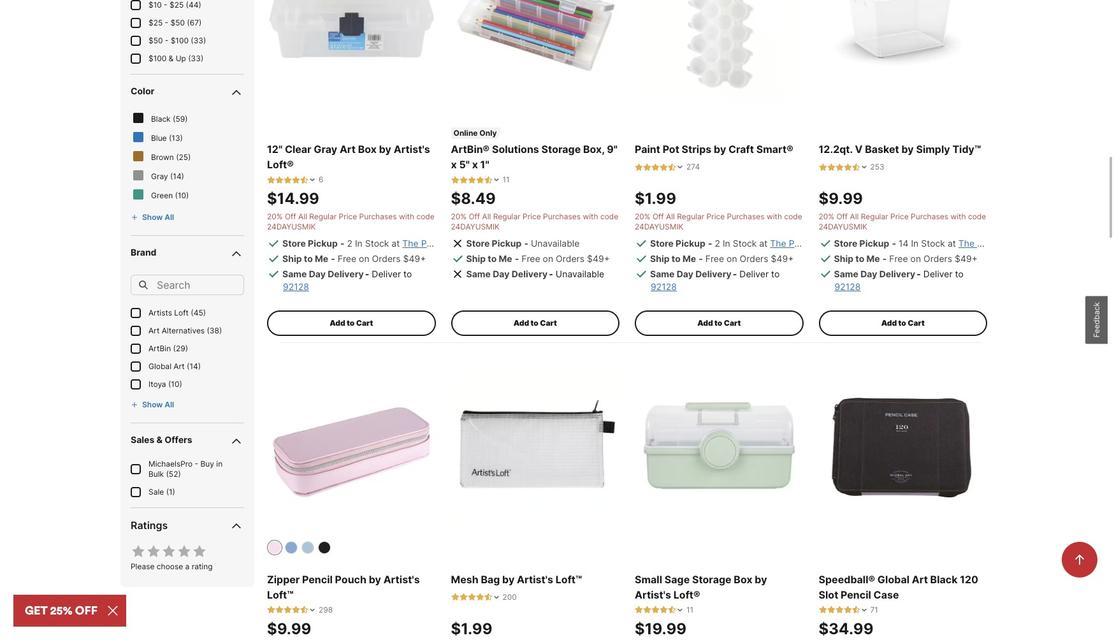 Task type: vqa. For each thing, say whether or not it's contained in the screenshot.


Task type: describe. For each thing, give the bounding box(es) containing it.
(52)
[[166, 469, 181, 479]]

tabler image inside the 71 dialog
[[852, 606, 860, 614]]

art inside 12" clear gray art box by artist's loft®
[[340, 143, 356, 156]]

code for $1.99
[[784, 212, 803, 221]]

$9.99 20% off all regular price purchases with code 24dayusmik
[[819, 189, 986, 232]]

same for $9.99
[[834, 269, 859, 279]]

3 at from the left
[[760, 238, 768, 249]]

tabler image inside 274 dialog
[[643, 163, 652, 171]]

4 at from the left
[[814, 238, 823, 249]]

case
[[874, 588, 899, 601]]

20% for $14.99
[[267, 212, 283, 221]]

the for $1.99
[[770, 238, 787, 249]]

storage for sage
[[692, 573, 732, 586]]

1 vertical spatial $100
[[149, 53, 167, 63]]

2 at from the left
[[446, 238, 455, 249]]

(10)
[[168, 379, 182, 389]]

1 vertical spatial unavailable
[[556, 269, 605, 279]]

valley for $1.99
[[861, 238, 886, 249]]

up
[[176, 53, 186, 63]]

& for offers
[[157, 434, 163, 445]]

online only
[[454, 128, 497, 138]]

$100 & up ( 33 )
[[149, 53, 204, 63]]

box inside 12" clear gray art box by artist's loft®
[[358, 143, 377, 156]]

paint
[[635, 143, 660, 156]]

speedball®
[[819, 573, 875, 586]]

2 day from the left
[[493, 269, 510, 279]]

mesh
[[451, 573, 479, 586]]

1 horizontal spatial $100
[[171, 36, 189, 45]]

24dayusmik for $14.99
[[267, 222, 316, 232]]

$9.99 for $9.99
[[267, 620, 311, 638]]

298
[[319, 605, 333, 614]]

1"
[[480, 158, 489, 171]]

( up "$50 - $100 ( 33 )"
[[187, 18, 190, 27]]

brown
[[151, 152, 174, 162]]

2 add from the left
[[514, 318, 529, 328]]

store for $1.99
[[650, 238, 674, 249]]

speedball® global art black 120 slot pencil case
[[819, 573, 979, 601]]

24dayusmik for $1.99
[[635, 222, 684, 232]]

regular for $1.99
[[677, 212, 705, 221]]

a
[[185, 561, 190, 571]]

11 dialog for loft®
[[635, 605, 694, 615]]

free for $1.99
[[706, 253, 724, 264]]

show all for color
[[142, 212, 174, 222]]

25
[[179, 152, 188, 162]]

please
[[131, 561, 155, 571]]

itoya (10)
[[149, 379, 182, 389]]

3 zipper pencil pouch by artist's loft™ image from the left
[[318, 541, 331, 554]]

in for $14.99
[[355, 238, 363, 249]]

pencil inside zipper pencil pouch by artist's loft™
[[302, 573, 333, 586]]

pencil inside speedball® global art black 120 slot pencil case
[[841, 588, 871, 601]]

code for $14.99
[[417, 212, 435, 221]]

delivery for $9.99
[[880, 269, 916, 279]]

pickup for $14.99
[[308, 238, 338, 249]]

0 vertical spatial loft™
[[556, 573, 582, 586]]

20% for $8.49
[[451, 212, 467, 221]]

valley for $14.99
[[493, 238, 518, 249]]

274 button
[[635, 162, 700, 172]]

plaza for $9.99
[[977, 238, 1000, 249]]

artbin
[[149, 343, 171, 353]]

stock for $1.99
[[733, 238, 757, 249]]

art inside speedball® global art black 120 slot pencil case
[[912, 573, 928, 586]]

show for brand
[[142, 400, 163, 409]]

artbin® solutions storage box, 9" x 5" x 1"
[[451, 143, 618, 171]]

same day delivery - unavailable
[[466, 269, 605, 279]]

0 vertical spatial global
[[149, 361, 171, 371]]

by inside zipper pencil pouch by artist's loft™
[[369, 573, 381, 586]]

0 horizontal spatial black
[[151, 114, 171, 124]]

the for $14.99
[[402, 238, 419, 249]]

show for color
[[142, 212, 163, 222]]

sale (1)
[[149, 487, 175, 496]]

rating
[[192, 561, 213, 571]]

small sage storage box by artist's loft® link
[[635, 572, 804, 602]]

choose
[[157, 561, 183, 571]]

zipper pencil pouch by artist's loft™
[[267, 573, 420, 601]]

code for $9.99
[[968, 212, 986, 221]]

art up artbin
[[149, 326, 160, 335]]

by inside small sage storage box by artist's loft®
[[755, 573, 767, 586]]

show all for brand
[[142, 400, 174, 409]]

92128 for $14.99
[[283, 281, 309, 292]]

all for $14.99
[[298, 212, 307, 221]]

(14)
[[187, 361, 201, 371]]

show all button for color
[[131, 212, 174, 222]]

add to cart button for $14.99
[[267, 311, 436, 336]]

200 button
[[451, 592, 517, 602]]

2 ship to me - free on orders $49+ from the left
[[466, 253, 610, 264]]

24dayusmik for $9.99
[[819, 222, 868, 232]]

11 for solutions
[[503, 175, 510, 184]]

code inside $8.49 20% off all regular price purchases with code 24dayusmik
[[601, 212, 619, 221]]

smart®
[[757, 143, 794, 156]]

loft™ inside zipper pencil pouch by artist's loft™
[[267, 588, 294, 601]]

loft
[[174, 308, 189, 317]]

day for $14.99
[[309, 269, 326, 279]]

1 x from the left
[[451, 158, 457, 171]]

$14.99
[[267, 189, 319, 208]]

add for $1.99
[[698, 318, 713, 328]]

online
[[454, 128, 478, 138]]

ship to me - free on orders $49+ for $1.99
[[650, 253, 794, 264]]

paint pot strips by craft smart&#xae; image
[[635, 0, 804, 102]]

2 me from the left
[[499, 253, 512, 264]]

253 button
[[819, 162, 885, 172]]

plaza for $14.99
[[421, 238, 444, 249]]

200
[[503, 592, 517, 602]]

deliver for $14.99
[[372, 269, 401, 279]]

2 orders from the left
[[556, 253, 585, 264]]

tidy™
[[953, 143, 981, 156]]

tabler image inside show all button
[[131, 213, 138, 221]]

store pickup - 2 in stock at the plaza at imperial valley for $1.99
[[650, 238, 886, 249]]

12" clear gray art box by artist's loft® link
[[267, 142, 436, 172]]

Search search field
[[131, 275, 244, 295]]

me for $1.99
[[683, 253, 696, 264]]

add to cart button for $9.99
[[819, 311, 988, 336]]

20% for $1.99
[[635, 212, 651, 221]]

price for $1.99
[[707, 212, 725, 221]]

with for $9.99
[[951, 212, 966, 221]]

mesh bag by artist's loft™ link
[[451, 572, 620, 587]]

mesh bag by artist's loft™
[[451, 573, 582, 586]]

basket
[[865, 143, 899, 156]]

delivery for $14.99
[[328, 269, 364, 279]]

12"
[[267, 143, 283, 156]]

71
[[871, 605, 878, 614]]

tabler image inside show all button
[[131, 401, 138, 408]]

pouch
[[335, 573, 367, 586]]

12.2qt. v basket by simply tidy™ link
[[819, 142, 988, 157]]

$34.99
[[819, 620, 874, 638]]

free for $14.99
[[338, 253, 356, 264]]

artist's inside zipper pencil pouch by artist's loft™
[[384, 573, 420, 586]]

0 vertical spatial 14
[[173, 171, 181, 181]]

( right green
[[175, 190, 178, 200]]

$25 - $50 ( 67 )
[[149, 18, 202, 27]]

simply
[[916, 143, 950, 156]]

11 for sage
[[687, 605, 694, 614]]

$8.49 20% off all regular price purchases with code 24dayusmik
[[451, 189, 619, 232]]

bulk
[[149, 469, 164, 479]]

blue
[[151, 133, 167, 143]]

ship for $9.99
[[834, 253, 854, 264]]

2 $49+ from the left
[[587, 253, 610, 264]]

slot
[[819, 588, 839, 601]]

small
[[635, 573, 662, 586]]

120
[[960, 573, 979, 586]]

9"
[[607, 143, 618, 156]]

imperial for $9.99
[[1013, 238, 1047, 249]]

show all button for brand
[[131, 400, 174, 410]]

gray ( 14 )
[[151, 171, 184, 181]]

store pickup - 2 in stock at the plaza at imperial valley for $14.99
[[282, 238, 518, 249]]

the for $9.99
[[959, 238, 975, 249]]

( right brown
[[176, 152, 179, 162]]

$25
[[149, 18, 163, 27]]

92128 for $9.99
[[835, 281, 861, 292]]

5"
[[459, 158, 470, 171]]

zipper pencil pouch by artist&#x27;s loft&#x2122; image
[[267, 364, 436, 532]]

12.2qt. v basket by simply tidy™
[[819, 143, 981, 156]]

bag
[[481, 573, 500, 586]]

2 same from the left
[[466, 269, 491, 279]]

$1.99 for $1.99 20% off all regular price purchases with code 24dayusmik
[[635, 189, 676, 208]]

( right blue
[[169, 133, 172, 143]]

12.2qt.
[[819, 143, 853, 156]]

298 dialog
[[267, 605, 333, 615]]

paint pot strips by craft smart® link
[[635, 142, 804, 157]]

1 horizontal spatial 14
[[899, 238, 909, 249]]

green
[[151, 190, 173, 200]]

free for $9.99
[[890, 253, 908, 264]]

gray inside 12" clear gray art box by artist's loft®
[[314, 143, 337, 156]]

clear
[[285, 143, 312, 156]]

same day delivery - deliver to 92128 for $9.99
[[834, 269, 964, 292]]

sage
[[665, 573, 690, 586]]

2 for $14.99
[[347, 238, 353, 249]]

please choose a rating
[[131, 561, 213, 571]]

small sage storage box by artist&#x27;s loft&#xae; image
[[635, 364, 804, 532]]

imperial for $1.99
[[825, 238, 858, 249]]

200 dialog
[[451, 592, 517, 602]]

itoya
[[149, 379, 166, 389]]

in
[[216, 459, 223, 468]]

artists
[[149, 308, 172, 317]]

(45)
[[191, 308, 206, 317]]

2 add to cart button from the left
[[451, 311, 620, 336]]

cart for $14.99
[[356, 318, 373, 328]]

same day delivery - deliver to 92128 for $1.99
[[650, 269, 780, 292]]

1 at from the left
[[392, 238, 400, 249]]

6 dialog
[[267, 175, 324, 185]]

59
[[176, 114, 185, 124]]

global inside speedball® global art black 120 slot pencil case
[[878, 573, 910, 586]]



Task type: locate. For each thing, give the bounding box(es) containing it.
global
[[149, 361, 171, 371], [878, 573, 910, 586]]

zipper pencil pouch by artist's loft™ image right zipper pencil pouch by artist's loft™ icon
[[318, 541, 331, 554]]

2 free from the left
[[522, 253, 540, 264]]

3 $49+ from the left
[[771, 253, 794, 264]]

cart for $1.99
[[724, 318, 741, 328]]

2 store pickup - 2 in stock at the plaza at imperial valley from the left
[[650, 238, 886, 249]]

253 dialog
[[819, 162, 885, 172]]

gray right the clear
[[314, 143, 337, 156]]

sales
[[131, 434, 155, 445]]

1 day from the left
[[309, 269, 326, 279]]

2 for $1.99
[[715, 238, 720, 249]]

show down green
[[142, 212, 163, 222]]

orders for $1.99
[[740, 253, 769, 264]]

( down 67
[[191, 36, 194, 45]]

1 horizontal spatial loft™
[[556, 573, 582, 586]]

0 vertical spatial black
[[151, 114, 171, 124]]

0 horizontal spatial $1.99
[[451, 620, 493, 638]]

price for $9.99
[[891, 212, 909, 221]]

0 horizontal spatial gray
[[151, 171, 168, 181]]

in
[[355, 238, 363, 249], [723, 238, 730, 249], [911, 238, 919, 249]]

0 vertical spatial $100
[[171, 36, 189, 45]]

- inside michaelspro - buy in bulk (52)
[[195, 459, 198, 468]]

on down $1.99 20% off all regular price purchases with code 24dayusmik
[[727, 253, 737, 264]]

$1.99 down 274 popup button at the top of page
[[635, 189, 676, 208]]

pickup
[[308, 238, 338, 249], [492, 238, 522, 249], [676, 238, 706, 249], [860, 238, 890, 249]]

all down itoya (10)
[[165, 400, 174, 409]]

1 horizontal spatial loft®
[[674, 588, 700, 601]]

0 horizontal spatial the
[[402, 238, 419, 249]]

add to cart button for $1.99
[[635, 311, 804, 336]]

1 horizontal spatial &
[[169, 53, 174, 63]]

storage right sage at the bottom
[[692, 573, 732, 586]]

3 add from the left
[[698, 318, 713, 328]]

4 me from the left
[[867, 253, 880, 264]]

global up case
[[878, 573, 910, 586]]

0 horizontal spatial $100
[[149, 53, 167, 63]]

$9.99 inside $9.99 20% off all regular price purchases with code 24dayusmik
[[819, 189, 863, 208]]

0 vertical spatial 11
[[503, 175, 510, 184]]

green ( 10 )
[[151, 190, 189, 200]]

1 vertical spatial box
[[734, 573, 753, 586]]

$9.99 for $9.99 20% off all regular price purchases with code 24dayusmik
[[819, 189, 863, 208]]

regular down 274
[[677, 212, 705, 221]]

2 cart from the left
[[540, 318, 557, 328]]

0 vertical spatial 33
[[194, 36, 203, 45]]

brand
[[131, 247, 157, 257]]

11 down solutions
[[503, 175, 510, 184]]

artbin® solutions storage box, 9" x 5" x 1" link
[[451, 142, 620, 172]]

all for $9.99
[[850, 212, 859, 221]]

store pickup - 2 in stock at the plaza at imperial valley down $1.99 20% off all regular price purchases with code 24dayusmik
[[650, 238, 886, 249]]

strips
[[682, 143, 712, 156]]

price for $14.99
[[339, 212, 357, 221]]

store pickup - 2 in stock at the plaza at imperial valley
[[282, 238, 518, 249], [650, 238, 886, 249]]

1 horizontal spatial plaza
[[789, 238, 812, 249]]

price inside $14.99 20% off all regular price purchases with code 24dayusmik
[[339, 212, 357, 221]]

3 24dayusmik from the left
[[635, 222, 684, 232]]

regular down $14.99
[[309, 212, 337, 221]]

free down $1.99 20% off all regular price purchases with code 24dayusmik
[[706, 253, 724, 264]]

1 purchases from the left
[[359, 212, 397, 221]]

off down "$8.49" at the top
[[469, 212, 480, 221]]

$1.99
[[635, 189, 676, 208], [451, 620, 493, 638]]

1 imperial from the left
[[457, 238, 491, 249]]

1 20% from the left
[[267, 212, 283, 221]]

3 add to cart from the left
[[698, 318, 741, 328]]

20% inside $1.99 20% off all regular price purchases with code 24dayusmik
[[635, 212, 651, 221]]

show all button down green
[[131, 212, 174, 222]]

craft
[[729, 143, 754, 156]]

3 cart from the left
[[724, 318, 741, 328]]

plaza
[[421, 238, 444, 249], [789, 238, 812, 249], [977, 238, 1000, 249]]

1 with from the left
[[399, 212, 414, 221]]

24dayusmik down 274 dialog
[[635, 222, 684, 232]]

298 button
[[267, 605, 333, 615]]

1 store pickup - 2 in stock at the plaza at imperial valley from the left
[[282, 238, 518, 249]]

regular inside $1.99 20% off all regular price purchases with code 24dayusmik
[[677, 212, 705, 221]]

1 horizontal spatial stock
[[733, 238, 757, 249]]

20%
[[267, 212, 283, 221], [451, 212, 467, 221], [635, 212, 651, 221], [819, 212, 835, 221]]

0 vertical spatial show
[[142, 212, 163, 222]]

0 vertical spatial unavailable
[[531, 238, 580, 249]]

1 vertical spatial $50
[[149, 36, 163, 45]]

3 free from the left
[[706, 253, 724, 264]]

ship for $1.99
[[650, 253, 670, 264]]

33 right the up at the top of the page
[[191, 53, 201, 63]]

$14.99 20% off all regular price purchases with code 24dayusmik
[[267, 189, 435, 232]]

3 ship from the left
[[650, 253, 670, 264]]

0 vertical spatial $1.99
[[635, 189, 676, 208]]

store pickup - unavailable
[[466, 238, 580, 249]]

global down artbin
[[149, 361, 171, 371]]

black inside speedball® global art black 120 slot pencil case
[[931, 573, 958, 586]]

0 vertical spatial $9.99
[[819, 189, 863, 208]]

$100 up the up at the top of the page
[[171, 36, 189, 45]]

offers
[[165, 434, 192, 445]]

on down $14.99 20% off all regular price purchases with code 24dayusmik
[[359, 253, 370, 264]]

274
[[687, 162, 700, 172]]

5 at from the left
[[948, 238, 956, 249]]

92128
[[283, 281, 309, 292], [651, 281, 677, 292], [835, 281, 861, 292]]

deliver for $9.99
[[924, 269, 953, 279]]

black up blue
[[151, 114, 171, 124]]

all inside $9.99 20% off all regular price purchases with code 24dayusmik
[[850, 212, 859, 221]]

regular inside $8.49 20% off all regular price purchases with code 24dayusmik
[[493, 212, 521, 221]]

pickup up "same day delivery - unavailable"
[[492, 238, 522, 249]]

4 add to cart from the left
[[881, 318, 925, 328]]

store for $9.99
[[834, 238, 858, 249]]

orders
[[372, 253, 401, 264], [556, 253, 585, 264], [740, 253, 769, 264], [924, 253, 953, 264]]

with for $1.99
[[767, 212, 782, 221]]

1 vertical spatial gray
[[151, 171, 168, 181]]

3 deliver from the left
[[924, 269, 953, 279]]

michaelspro - buy in bulk (52)
[[149, 459, 223, 479]]

(38)
[[207, 326, 222, 335]]

$19.99
[[635, 620, 687, 638]]

3 stock from the left
[[921, 238, 945, 249]]

1 vertical spatial pencil
[[841, 588, 871, 601]]

1 horizontal spatial $9.99
[[819, 189, 863, 208]]

day
[[309, 269, 326, 279], [493, 269, 510, 279], [677, 269, 694, 279], [861, 269, 878, 279]]

show all button down itoya on the left bottom of the page
[[131, 400, 174, 410]]

purchases inside $8.49 20% off all regular price purchases with code 24dayusmik
[[543, 212, 581, 221]]

2 zipper pencil pouch by artist's loft™ image from the left
[[285, 541, 298, 554]]

1 delivery from the left
[[328, 269, 364, 279]]

orders for $9.99
[[924, 253, 953, 264]]

ship to me - free on orders $49+ down $14.99 20% off all regular price purchases with code 24dayusmik
[[282, 253, 426, 264]]

2 off from the left
[[469, 212, 480, 221]]

all down green ( 10 )
[[165, 212, 174, 222]]

0 vertical spatial $50
[[171, 18, 185, 27]]

24dayusmik inside $14.99 20% off all regular price purchases with code 24dayusmik
[[267, 222, 316, 232]]

imperial for $14.99
[[457, 238, 491, 249]]

cart for $9.99
[[908, 318, 925, 328]]

with inside $14.99 20% off all regular price purchases with code 24dayusmik
[[399, 212, 414, 221]]

2 pickup from the left
[[492, 238, 522, 249]]

1 the from the left
[[402, 238, 419, 249]]

show all down green
[[142, 212, 174, 222]]

loft® down 12" in the top of the page
[[267, 158, 294, 171]]

me for $9.99
[[867, 253, 880, 264]]

same for $1.99
[[650, 269, 675, 279]]

$49+ for $9.99
[[955, 253, 978, 264]]

with inside $8.49 20% off all regular price purchases with code 24dayusmik
[[583, 212, 598, 221]]

4 off from the left
[[837, 212, 848, 221]]

$1.99 20% off all regular price purchases with code 24dayusmik
[[635, 189, 803, 232]]

artbin (29)
[[149, 343, 188, 353]]

20% inside $9.99 20% off all regular price purchases with code 24dayusmik
[[819, 212, 835, 221]]

3 on from the left
[[727, 253, 737, 264]]

sales & offers
[[131, 434, 192, 445]]

purchases inside $14.99 20% off all regular price purchases with code 24dayusmik
[[359, 212, 397, 221]]

20% down 253 dropdown button
[[819, 212, 835, 221]]

add to cart
[[330, 318, 373, 328], [514, 318, 557, 328], [698, 318, 741, 328], [881, 318, 925, 328]]

(1)
[[166, 487, 175, 496]]

solutions
[[492, 143, 539, 156]]

code inside $14.99 20% off all regular price purchases with code 24dayusmik
[[417, 212, 435, 221]]

1 horizontal spatial box
[[734, 573, 753, 586]]

2 store from the left
[[466, 238, 490, 249]]

4 same from the left
[[834, 269, 859, 279]]

33 for $100 & up ( 33 )
[[191, 53, 201, 63]]

$50
[[171, 18, 185, 27], [149, 36, 163, 45]]

orders down $14.99 20% off all regular price purchases with code 24dayusmik
[[372, 253, 401, 264]]

add to cart for $9.99
[[881, 318, 925, 328]]

pot
[[663, 143, 680, 156]]

delivery
[[328, 269, 364, 279], [512, 269, 548, 279], [696, 269, 732, 279], [880, 269, 916, 279]]

11 dialog
[[451, 175, 510, 185], [635, 605, 694, 615]]

11 button
[[451, 175, 510, 185], [635, 605, 694, 615]]

mesh bag by artist&#x27;s loft&#x2122; image
[[451, 364, 620, 532]]

1 vertical spatial storage
[[692, 573, 732, 586]]

brown ( 25 )
[[151, 152, 191, 162]]

delivery down store pickup - unavailable on the top of page
[[512, 269, 548, 279]]

with
[[399, 212, 414, 221], [583, 212, 598, 221], [767, 212, 782, 221], [951, 212, 966, 221]]

4 delivery from the left
[[880, 269, 916, 279]]

0 horizontal spatial imperial
[[457, 238, 491, 249]]

price inside $8.49 20% off all regular price purchases with code 24dayusmik
[[523, 212, 541, 221]]

24dayusmik inside $8.49 20% off all regular price purchases with code 24dayusmik
[[451, 222, 500, 232]]

0 horizontal spatial pencil
[[302, 573, 333, 586]]

with inside $9.99 20% off all regular price purchases with code 24dayusmik
[[951, 212, 966, 221]]

$49+ for $1.99
[[771, 253, 794, 264]]

price
[[339, 212, 357, 221], [523, 212, 541, 221], [707, 212, 725, 221], [891, 212, 909, 221]]

stock for $9.99
[[921, 238, 945, 249]]

storage for solutions
[[542, 143, 581, 156]]

0 vertical spatial storage
[[542, 143, 581, 156]]

tabler image
[[643, 163, 652, 171], [827, 163, 836, 171], [852, 163, 860, 171], [267, 176, 275, 184], [300, 176, 309, 184], [476, 176, 484, 184], [131, 401, 138, 408], [177, 544, 192, 559], [192, 544, 207, 559], [451, 593, 459, 601], [459, 593, 468, 601], [468, 593, 476, 601], [476, 593, 484, 601], [275, 606, 284, 614], [292, 606, 300, 614], [300, 606, 309, 614], [643, 606, 652, 614], [660, 606, 668, 614], [819, 606, 827, 614], [827, 606, 836, 614], [836, 606, 844, 614], [844, 606, 852, 614]]

on down the store pickup - 14 in stock at the plaza at imperial valley
[[911, 253, 921, 264]]

1 vertical spatial 14
[[899, 238, 909, 249]]

24dayusmik inside $9.99 20% off all regular price purchases with code 24dayusmik
[[819, 222, 868, 232]]

0 vertical spatial &
[[169, 53, 174, 63]]

stock down $9.99 20% off all regular price purchases with code 24dayusmik
[[921, 238, 945, 249]]

4 day from the left
[[861, 269, 878, 279]]

0 horizontal spatial deliver
[[372, 269, 401, 279]]

regular inside $14.99 20% off all regular price purchases with code 24dayusmik
[[309, 212, 337, 221]]

2 valley from the left
[[861, 238, 886, 249]]

regular for $14.99
[[309, 212, 337, 221]]

box,
[[583, 143, 605, 156]]

regular up store pickup - unavailable on the top of page
[[493, 212, 521, 221]]

ship
[[282, 253, 302, 264], [466, 253, 486, 264], [650, 253, 670, 264], [834, 253, 854, 264]]

71 dialog
[[819, 605, 878, 615]]

off for $1.99
[[653, 212, 664, 221]]

12" clear gray art box by artist's loft®
[[267, 143, 430, 171]]

4 24dayusmik from the left
[[819, 222, 868, 232]]

3 orders from the left
[[740, 253, 769, 264]]

2 show from the top
[[142, 400, 163, 409]]

24dayusmik for $8.49
[[451, 222, 500, 232]]

alternatives
[[162, 326, 205, 335]]

1 horizontal spatial 11 dialog
[[635, 605, 694, 615]]

all down 274 dialog
[[666, 212, 675, 221]]

2 horizontal spatial plaza
[[977, 238, 1000, 249]]

3 valley from the left
[[1049, 238, 1074, 249]]

2 on from the left
[[543, 253, 553, 264]]

ship for $14.99
[[282, 253, 302, 264]]

show down itoya on the left bottom of the page
[[142, 400, 163, 409]]

artist's inside small sage storage box by artist's loft®
[[635, 588, 671, 601]]

1 horizontal spatial valley
[[861, 238, 886, 249]]

0 vertical spatial pencil
[[302, 573, 333, 586]]

33
[[194, 36, 203, 45], [191, 53, 201, 63]]

1 vertical spatial 33
[[191, 53, 201, 63]]

( up 13
[[173, 114, 176, 124]]

1 24dayusmik from the left
[[267, 222, 316, 232]]

6 at from the left
[[1003, 238, 1011, 249]]

off inside $8.49 20% off all regular price purchases with code 24dayusmik
[[469, 212, 480, 221]]

0 horizontal spatial $9.99
[[267, 620, 311, 638]]

me down $14.99 20% off all regular price purchases with code 24dayusmik
[[315, 253, 328, 264]]

on for $9.99
[[911, 253, 921, 264]]

off down 274 dialog
[[653, 212, 664, 221]]

me down store pickup - unavailable on the top of page
[[499, 253, 512, 264]]

blue ( 13 )
[[151, 133, 183, 143]]

price inside $9.99 20% off all regular price purchases with code 24dayusmik
[[891, 212, 909, 221]]

1 store from the left
[[282, 238, 306, 249]]

0 horizontal spatial box
[[358, 143, 377, 156]]

( down brown ( 25 )
[[170, 171, 173, 181]]

11 down small sage storage box by artist's loft®
[[687, 605, 694, 614]]

92128 for $1.99
[[651, 281, 677, 292]]

1 code from the left
[[417, 212, 435, 221]]

0 horizontal spatial x
[[451, 158, 457, 171]]

global art (14)
[[149, 361, 201, 371]]

free down $9.99 20% off all regular price purchases with code 24dayusmik
[[890, 253, 908, 264]]

artist's down small at the right bottom of page
[[635, 588, 671, 601]]

zipper pencil pouch by artist's loft™ image up zipper in the left of the page
[[268, 541, 281, 554]]

gray up green
[[151, 171, 168, 181]]

gray
[[314, 143, 337, 156], [151, 171, 168, 181]]

1 vertical spatial show all button
[[131, 400, 174, 410]]

0 horizontal spatial 11
[[503, 175, 510, 184]]

20% down 274 popup button at the top of page
[[635, 212, 651, 221]]

store pickup - 14 in stock at the plaza at imperial valley
[[834, 238, 1074, 249]]

1 vertical spatial show all
[[142, 400, 174, 409]]

same for $14.99
[[282, 269, 307, 279]]

4 pickup from the left
[[860, 238, 890, 249]]

stock down $1.99 20% off all regular price purchases with code 24dayusmik
[[733, 238, 757, 249]]

x left 5"
[[451, 158, 457, 171]]

tabler image
[[635, 163, 643, 171], [652, 163, 660, 171], [660, 163, 668, 171], [668, 163, 676, 171], [819, 163, 827, 171], [836, 163, 844, 171], [844, 163, 852, 171], [275, 176, 284, 184], [284, 176, 292, 184], [292, 176, 300, 184], [451, 176, 459, 184], [459, 176, 468, 184], [468, 176, 476, 184], [484, 176, 493, 184], [131, 213, 138, 221], [131, 544, 146, 559], [146, 544, 161, 559], [161, 544, 177, 559], [484, 593, 493, 601], [267, 606, 275, 614], [284, 606, 292, 614], [635, 606, 643, 614], [652, 606, 660, 614], [668, 606, 676, 614], [852, 606, 860, 614]]

0 horizontal spatial 11 dialog
[[451, 175, 510, 185]]

2 ship from the left
[[466, 253, 486, 264]]

cart
[[356, 318, 373, 328], [540, 318, 557, 328], [724, 318, 741, 328], [908, 318, 925, 328]]

2 x from the left
[[472, 158, 478, 171]]

off inside $1.99 20% off all regular price purchases with code 24dayusmik
[[653, 212, 664, 221]]

0 vertical spatial loft®
[[267, 158, 294, 171]]

3 delivery from the left
[[696, 269, 732, 279]]

( right the up at the top of the page
[[188, 53, 191, 63]]

2 horizontal spatial stock
[[921, 238, 945, 249]]

0 vertical spatial box
[[358, 143, 377, 156]]

$100 left the up at the top of the page
[[149, 53, 167, 63]]

4 add to cart button from the left
[[819, 311, 988, 336]]

zipper pencil pouch by artist's loft™ link
[[267, 572, 436, 602]]

1 show all button from the top
[[131, 212, 174, 222]]

3 20% from the left
[[635, 212, 651, 221]]

$50 down "$25"
[[149, 36, 163, 45]]

v
[[855, 143, 863, 156]]

all for $8.49
[[482, 212, 491, 221]]

in down $1.99 20% off all regular price purchases with code 24dayusmik
[[723, 238, 730, 249]]

off down $14.99
[[285, 212, 296, 221]]

add
[[330, 318, 345, 328], [514, 318, 529, 328], [698, 318, 713, 328], [881, 318, 897, 328]]

loft® inside small sage storage box by artist's loft®
[[674, 588, 700, 601]]

1 regular from the left
[[309, 212, 337, 221]]

1 me from the left
[[315, 253, 328, 264]]

4 orders from the left
[[924, 253, 953, 264]]

price for $8.49
[[523, 212, 541, 221]]

1 horizontal spatial imperial
[[825, 238, 858, 249]]

free
[[338, 253, 356, 264], [522, 253, 540, 264], [706, 253, 724, 264], [890, 253, 908, 264]]

store pickup - 2 in stock at the plaza at imperial valley down $14.99 20% off all regular price purchases with code 24dayusmik
[[282, 238, 518, 249]]

$1.99 inside $1.99 20% off all regular price purchases with code 24dayusmik
[[635, 189, 676, 208]]

12&#x22; clear gray art box by artist&#x27;s loft&#xae; image
[[267, 0, 436, 102]]

artist's
[[394, 143, 430, 156], [384, 573, 420, 586], [517, 573, 553, 586], [635, 588, 671, 601]]

3 me from the left
[[683, 253, 696, 264]]

2 delivery from the left
[[512, 269, 548, 279]]

$8.49
[[451, 189, 496, 208]]

3 add to cart button from the left
[[635, 311, 804, 336]]

6 button
[[267, 175, 324, 185]]

in for $1.99
[[723, 238, 730, 249]]

0 horizontal spatial valley
[[493, 238, 518, 249]]

me down $1.99 20% off all regular price purchases with code 24dayusmik
[[683, 253, 696, 264]]

2 the from the left
[[770, 238, 787, 249]]

1 horizontal spatial in
[[723, 238, 730, 249]]

free down $14.99 20% off all regular price purchases with code 24dayusmik
[[338, 253, 356, 264]]

add for $9.99
[[881, 318, 897, 328]]

20% for $9.99
[[819, 212, 835, 221]]

1 vertical spatial black
[[931, 573, 958, 586]]

1 pickup from the left
[[308, 238, 338, 249]]

storage inside small sage storage box by artist's loft®
[[692, 573, 732, 586]]

michaelspro
[[149, 459, 193, 468]]

71 button
[[819, 605, 878, 615]]

art left (14)
[[174, 361, 185, 371]]

2 add to cart from the left
[[514, 318, 557, 328]]

with for $14.99
[[399, 212, 414, 221]]

me down $9.99 20% off all regular price purchases with code 24dayusmik
[[867, 253, 880, 264]]

artbin®
[[451, 143, 490, 156]]

1 add from the left
[[330, 318, 345, 328]]

$1.99 for $1.99
[[451, 620, 493, 638]]

off inside $9.99 20% off all regular price purchases with code 24dayusmik
[[837, 212, 848, 221]]

off for $14.99
[[285, 212, 296, 221]]

12.2qt. v basket by simply tidy&#x2122; image
[[819, 0, 988, 102]]

off for $8.49
[[469, 212, 480, 221]]

0 horizontal spatial same day delivery - deliver to 92128
[[282, 269, 412, 292]]

price inside $1.99 20% off all regular price purchases with code 24dayusmik
[[707, 212, 725, 221]]

me for $14.99
[[315, 253, 328, 264]]

3 same day delivery - deliver to 92128 from the left
[[834, 269, 964, 292]]

loft® down sage at the bottom
[[674, 588, 700, 601]]

add to cart for $14.99
[[330, 318, 373, 328]]

0 horizontal spatial 14
[[173, 171, 181, 181]]

2 horizontal spatial deliver
[[924, 269, 953, 279]]

pickup for $1.99
[[676, 238, 706, 249]]

regular for $9.99
[[861, 212, 889, 221]]

in down $9.99 20% off all regular price purchases with code 24dayusmik
[[911, 238, 919, 249]]

code inside $9.99 20% off all regular price purchases with code 24dayusmik
[[968, 212, 986, 221]]

4 add from the left
[[881, 318, 897, 328]]

4 free from the left
[[890, 253, 908, 264]]

4 on from the left
[[911, 253, 921, 264]]

33 for $50 - $100 ( 33 )
[[194, 36, 203, 45]]

1 off from the left
[[285, 212, 296, 221]]

1 vertical spatial 11 button
[[635, 605, 694, 615]]

artist's right pouch
[[384, 573, 420, 586]]

253
[[871, 162, 885, 172]]

2 code from the left
[[601, 212, 619, 221]]

by
[[379, 143, 391, 156], [714, 143, 726, 156], [902, 143, 914, 156], [369, 573, 381, 586], [502, 573, 515, 586], [755, 573, 767, 586]]

1 valley from the left
[[493, 238, 518, 249]]

regular down 253
[[861, 212, 889, 221]]

all for $1.99
[[666, 212, 675, 221]]

2 purchases from the left
[[543, 212, 581, 221]]

0 vertical spatial 11 dialog
[[451, 175, 510, 185]]

11 dialog down 1"
[[451, 175, 510, 185]]

art right the clear
[[340, 143, 356, 156]]

0 horizontal spatial stock
[[365, 238, 389, 249]]

10
[[178, 190, 186, 200]]

only
[[480, 128, 497, 138]]

1 horizontal spatial 11 button
[[635, 605, 694, 615]]

with inside $1.99 20% off all regular price purchases with code 24dayusmik
[[767, 212, 782, 221]]

pickup down $1.99 20% off all regular price purchases with code 24dayusmik
[[676, 238, 706, 249]]

1 in from the left
[[355, 238, 363, 249]]

3 with from the left
[[767, 212, 782, 221]]

ship to me - free on orders $49+ down $1.99 20% off all regular price purchases with code 24dayusmik
[[650, 253, 794, 264]]

plaza for $1.99
[[789, 238, 812, 249]]

orders down $1.99 20% off all regular price purchases with code 24dayusmik
[[740, 253, 769, 264]]

pencil up the 71 dialog
[[841, 588, 871, 601]]

purchases for $14.99
[[359, 212, 397, 221]]

purchases inside $9.99 20% off all regular price purchases with code 24dayusmik
[[911, 212, 949, 221]]

2 plaza from the left
[[789, 238, 812, 249]]

on for $1.99
[[727, 253, 737, 264]]

black ( 59 )
[[151, 114, 188, 124]]

zipper pencil pouch by artist's loft™ image
[[302, 541, 314, 554]]

ship to me - free on orders $49+ for $14.99
[[282, 253, 426, 264]]

1 horizontal spatial $50
[[171, 18, 185, 27]]

0 vertical spatial gray
[[314, 143, 337, 156]]

3 code from the left
[[784, 212, 803, 221]]

delivery down $14.99 20% off all regular price purchases with code 24dayusmik
[[328, 269, 364, 279]]

all inside $14.99 20% off all regular price purchases with code 24dayusmik
[[298, 212, 307, 221]]

artist's left artbin®
[[394, 143, 430, 156]]

off inside $14.99 20% off all regular price purchases with code 24dayusmik
[[285, 212, 296, 221]]

1 ship to me - free on orders $49+ from the left
[[282, 253, 426, 264]]

11
[[503, 175, 510, 184], [687, 605, 694, 614]]

24dayusmik down $14.99
[[267, 222, 316, 232]]

3 regular from the left
[[677, 212, 705, 221]]

at
[[392, 238, 400, 249], [446, 238, 455, 249], [760, 238, 768, 249], [814, 238, 823, 249], [948, 238, 956, 249], [1003, 238, 1011, 249]]

orders for $14.99
[[372, 253, 401, 264]]

same day delivery - deliver to 92128
[[282, 269, 412, 292], [650, 269, 780, 292], [834, 269, 964, 292]]

ship to me - free on orders $49+ up "same day delivery - unavailable"
[[466, 253, 610, 264]]

2 deliver from the left
[[740, 269, 769, 279]]

regular inside $9.99 20% off all regular price purchases with code 24dayusmik
[[861, 212, 889, 221]]

4 $49+ from the left
[[955, 253, 978, 264]]

0 horizontal spatial in
[[355, 238, 363, 249]]

14
[[173, 171, 181, 181], [899, 238, 909, 249]]

0 vertical spatial show all button
[[131, 212, 174, 222]]

artbin&#xae; solutions storage box, 9&#x22; x 5&#x22; x 1&#x22; image
[[451, 0, 620, 102]]

2 horizontal spatial 92128
[[835, 281, 861, 292]]

imperial
[[457, 238, 491, 249], [825, 238, 858, 249], [1013, 238, 1047, 249]]

$9.99 down 253 dropdown button
[[819, 189, 863, 208]]

3 day from the left
[[677, 269, 694, 279]]

3 same from the left
[[650, 269, 675, 279]]

24dayusmik
[[267, 222, 316, 232], [451, 222, 500, 232], [635, 222, 684, 232], [819, 222, 868, 232]]

purchases for $9.99
[[911, 212, 949, 221]]

0 horizontal spatial 92128
[[283, 281, 309, 292]]

1 vertical spatial loft™
[[267, 588, 294, 601]]

on up "same day delivery - unavailable"
[[543, 253, 553, 264]]

all down 253 dropdown button
[[850, 212, 859, 221]]

delivery down $9.99 20% off all regular price purchases with code 24dayusmik
[[880, 269, 916, 279]]

artists loft (45)
[[149, 308, 206, 317]]

1 horizontal spatial 11
[[687, 605, 694, 614]]

0 horizontal spatial global
[[149, 361, 171, 371]]

day for $9.99
[[861, 269, 878, 279]]

all inside $8.49 20% off all regular price purchases with code 24dayusmik
[[482, 212, 491, 221]]

tabler image inside 200 dialog
[[484, 593, 493, 601]]

purchases inside $1.99 20% off all regular price purchases with code 24dayusmik
[[727, 212, 765, 221]]

24dayusmik down "$8.49" at the top
[[451, 222, 500, 232]]

all down "$8.49" at the top
[[482, 212, 491, 221]]

on
[[359, 253, 370, 264], [543, 253, 553, 264], [727, 253, 737, 264], [911, 253, 921, 264]]

deliver
[[372, 269, 401, 279], [740, 269, 769, 279], [924, 269, 953, 279]]

1 horizontal spatial $1.99
[[635, 189, 676, 208]]

0 vertical spatial show all
[[142, 212, 174, 222]]

pickup for $9.99
[[860, 238, 890, 249]]

orders down the store pickup - 14 in stock at the plaza at imperial valley
[[924, 253, 953, 264]]

1 horizontal spatial global
[[878, 573, 910, 586]]

20% down $14.99
[[267, 212, 283, 221]]

off down 253 dialog in the right of the page
[[837, 212, 848, 221]]

2 horizontal spatial the
[[959, 238, 975, 249]]

0 vertical spatial 11 button
[[451, 175, 510, 185]]

loft® inside 12" clear gray art box by artist's loft®
[[267, 158, 294, 171]]

1 horizontal spatial store pickup - 2 in stock at the plaza at imperial valley
[[650, 238, 886, 249]]

$9.99 down 298 popup button
[[267, 620, 311, 638]]

black left 120
[[931, 573, 958, 586]]

ratings
[[131, 519, 168, 532]]

delivery for $1.99
[[696, 269, 732, 279]]

free up "same day delivery - unavailable"
[[522, 253, 540, 264]]

on for $14.99
[[359, 253, 370, 264]]

3 92128 from the left
[[835, 281, 861, 292]]

box inside small sage storage box by artist's loft®
[[734, 573, 753, 586]]

4 with from the left
[[951, 212, 966, 221]]

2 same day delivery - deliver to 92128 from the left
[[650, 269, 780, 292]]

33 down 67
[[194, 36, 203, 45]]

1 horizontal spatial pencil
[[841, 588, 871, 601]]

1 zipper pencil pouch by artist's loft™ image from the left
[[268, 541, 281, 554]]

20% inside $8.49 20% off all regular price purchases with code 24dayusmik
[[451, 212, 467, 221]]

2 horizontal spatial in
[[911, 238, 919, 249]]

all inside $1.99 20% off all regular price purchases with code 24dayusmik
[[666, 212, 675, 221]]

1 horizontal spatial black
[[931, 573, 958, 586]]

ship to me - free on orders $49+ for $9.99
[[834, 253, 978, 264]]

add to cart for $1.99
[[698, 318, 741, 328]]

speedball&#xae; global art black 120 slot pencil case image
[[819, 364, 988, 532]]

274 dialog
[[635, 162, 700, 172]]

2 horizontal spatial same day delivery - deliver to 92128
[[834, 269, 964, 292]]

11 dialog for 5"
[[451, 175, 510, 185]]

20% down "$8.49" at the top
[[451, 212, 467, 221]]

me
[[315, 253, 328, 264], [499, 253, 512, 264], [683, 253, 696, 264], [867, 253, 880, 264]]

zipper
[[267, 573, 300, 586]]

1 show from the top
[[142, 212, 163, 222]]

1 2 from the left
[[347, 238, 353, 249]]

1 vertical spatial $9.99
[[267, 620, 311, 638]]

2 price from the left
[[523, 212, 541, 221]]

1 horizontal spatial gray
[[314, 143, 337, 156]]

1 orders from the left
[[372, 253, 401, 264]]

regular for $8.49
[[493, 212, 521, 221]]

1 horizontal spatial 92128
[[651, 281, 677, 292]]

1 vertical spatial loft®
[[674, 588, 700, 601]]

24dayusmik inside $1.99 20% off all regular price purchases with code 24dayusmik
[[635, 222, 684, 232]]

zipper pencil pouch by artist's loft™ image
[[268, 541, 281, 554], [285, 541, 298, 554], [318, 541, 331, 554]]

day for $1.99
[[677, 269, 694, 279]]

in down $14.99 20% off all regular price purchases with code 24dayusmik
[[355, 238, 363, 249]]

1 horizontal spatial zipper pencil pouch by artist's loft™ image
[[285, 541, 298, 554]]

store for $14.99
[[282, 238, 306, 249]]

0 horizontal spatial &
[[157, 434, 163, 445]]

artist's inside 12" clear gray art box by artist's loft®
[[394, 143, 430, 156]]

20% inside $14.99 20% off all regular price purchases with code 24dayusmik
[[267, 212, 283, 221]]

valley for $9.99
[[1049, 238, 1074, 249]]

1 vertical spatial 11 dialog
[[635, 605, 694, 615]]

4 store from the left
[[834, 238, 858, 249]]

code inside $1.99 20% off all regular price purchases with code 24dayusmik
[[784, 212, 803, 221]]

1 vertical spatial 11
[[687, 605, 694, 614]]

0 horizontal spatial $50
[[149, 36, 163, 45]]

)
[[199, 18, 202, 27], [203, 36, 206, 45], [201, 53, 204, 63], [185, 114, 188, 124], [180, 133, 183, 143], [188, 152, 191, 162], [181, 171, 184, 181], [186, 190, 189, 200]]

paint pot strips by craft smart®
[[635, 143, 794, 156]]

stock down $14.99 20% off all regular price purchases with code 24dayusmik
[[365, 238, 389, 249]]

0 horizontal spatial storage
[[542, 143, 581, 156]]

67
[[190, 18, 199, 27]]

0 horizontal spatial loft™
[[267, 588, 294, 601]]

1 horizontal spatial 2
[[715, 238, 720, 249]]

orders up "same day delivery - unavailable"
[[556, 253, 585, 264]]

0 horizontal spatial loft®
[[267, 158, 294, 171]]

0 horizontal spatial 11 button
[[451, 175, 510, 185]]

& right sales
[[157, 434, 163, 445]]

off for $9.99
[[837, 212, 848, 221]]

14 up 10
[[173, 171, 181, 181]]

by inside 12" clear gray art box by artist's loft®
[[379, 143, 391, 156]]

storage inside artbin® solutions storage box, 9" x 5" x 1"
[[542, 143, 581, 156]]

same
[[282, 269, 307, 279], [466, 269, 491, 279], [650, 269, 675, 279], [834, 269, 859, 279]]

& left the up at the top of the page
[[169, 53, 174, 63]]

11 button for 5"
[[451, 175, 510, 185]]

11 button up $19.99
[[635, 605, 694, 615]]

artist's inside mesh bag by artist's loft™ link
[[517, 573, 553, 586]]

4 cart from the left
[[908, 318, 925, 328]]

24dayusmik down 253 dialog in the right of the page
[[819, 222, 868, 232]]

2 horizontal spatial imperial
[[1013, 238, 1047, 249]]

0 horizontal spatial 2
[[347, 238, 353, 249]]

show
[[142, 212, 163, 222], [142, 400, 163, 409]]

artist's right bag
[[517, 573, 553, 586]]

3 purchases from the left
[[727, 212, 765, 221]]

1 vertical spatial show
[[142, 400, 163, 409]]



